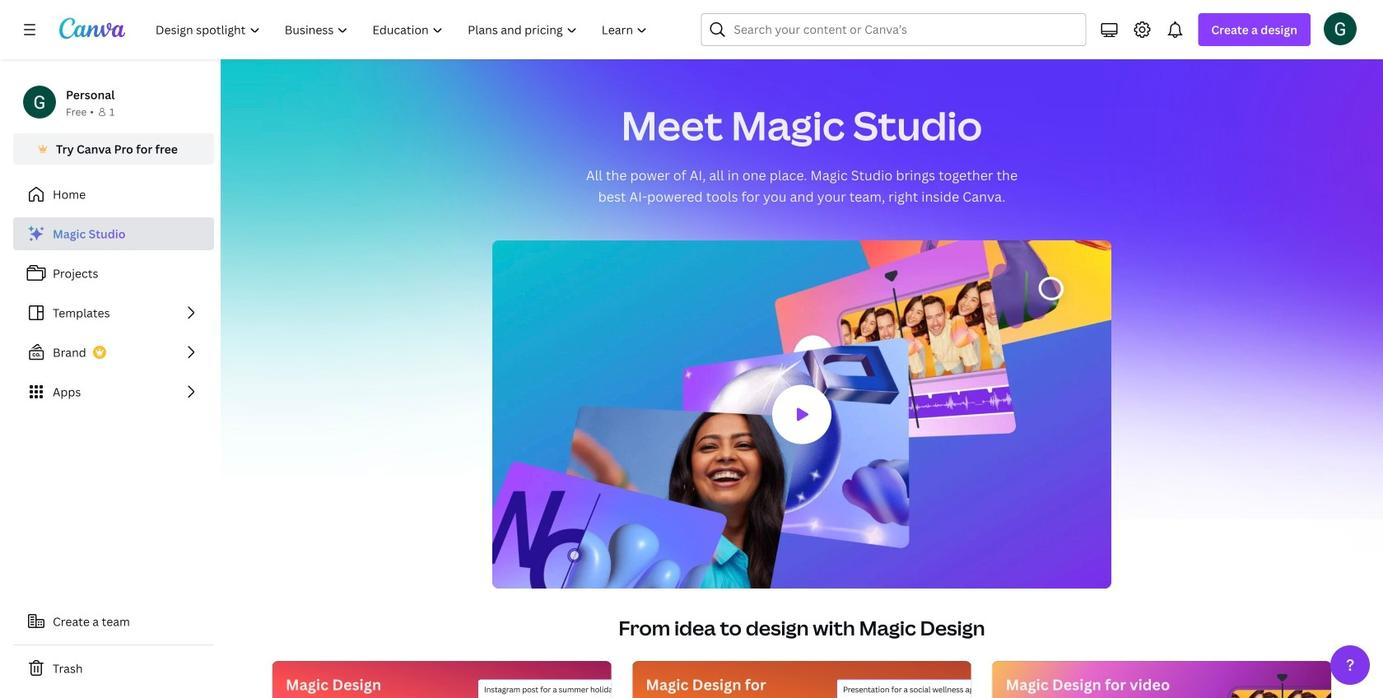 Task type: vqa. For each thing, say whether or not it's contained in the screenshot.
Team
no



Task type: locate. For each thing, give the bounding box(es) containing it.
greg robinson image
[[1324, 12, 1357, 45]]

list
[[13, 217, 214, 408]]

None search field
[[701, 13, 1086, 46]]

top level navigation element
[[145, 13, 662, 46]]



Task type: describe. For each thing, give the bounding box(es) containing it.
Search search field
[[734, 14, 1053, 45]]



